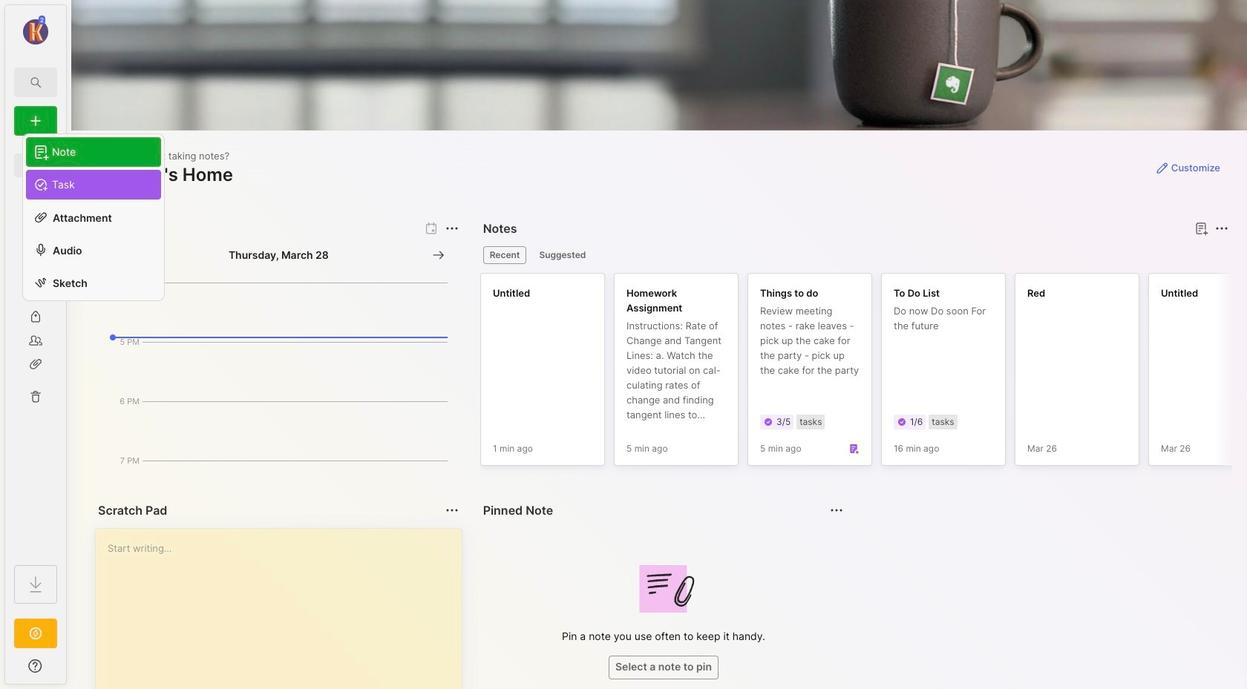 Task type: locate. For each thing, give the bounding box(es) containing it.
row group
[[480, 273, 1247, 475]]

0 horizontal spatial tab
[[483, 246, 527, 264]]

tab list
[[483, 246, 1226, 264]]

click to expand image
[[65, 662, 76, 680]]

upgrade image
[[27, 625, 45, 643]]

tree inside main element
[[5, 145, 66, 552]]

tab
[[483, 246, 527, 264], [533, 246, 593, 264]]

1 horizontal spatial tab
[[533, 246, 593, 264]]

tree
[[5, 145, 66, 552]]

More actions field
[[441, 218, 462, 239], [1212, 218, 1232, 239], [441, 500, 462, 521], [827, 500, 847, 521]]

Account field
[[5, 14, 66, 47]]

Choose date to view field
[[229, 248, 329, 263]]

WHAT'S NEW field
[[5, 655, 66, 679]]

Start writing… text field
[[108, 529, 461, 690]]

more actions image
[[1213, 220, 1231, 238], [443, 502, 461, 520], [828, 502, 846, 520]]

note creation menu element
[[26, 134, 161, 200]]

more actions image
[[443, 220, 461, 238]]



Task type: vqa. For each thing, say whether or not it's contained in the screenshot.
Expand Tags image
no



Task type: describe. For each thing, give the bounding box(es) containing it.
1 horizontal spatial more actions image
[[828, 502, 846, 520]]

2 tab from the left
[[533, 246, 593, 264]]

main element
[[0, 0, 71, 690]]

0 horizontal spatial more actions image
[[443, 502, 461, 520]]

edit search image
[[27, 73, 45, 91]]

2 horizontal spatial more actions image
[[1213, 220, 1231, 238]]

home image
[[28, 158, 43, 173]]

1 tab from the left
[[483, 246, 527, 264]]



